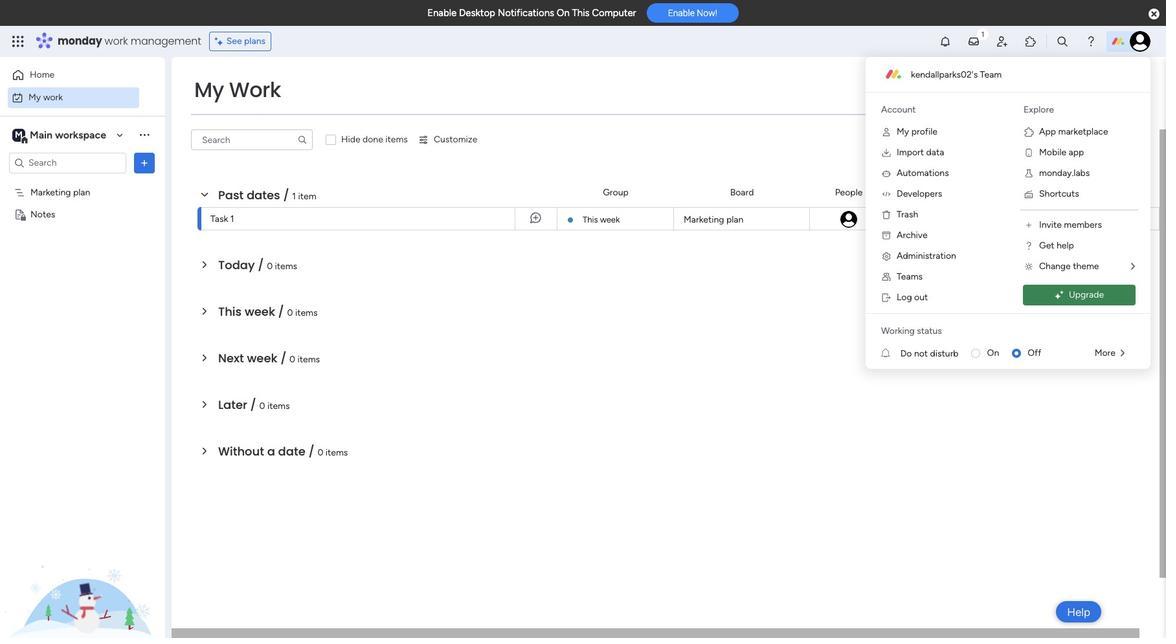 Task type: vqa. For each thing, say whether or not it's contained in the screenshot.
Shortcuts
yes



Task type: locate. For each thing, give the bounding box(es) containing it.
log out image
[[881, 293, 892, 303]]

1 horizontal spatial my
[[194, 75, 224, 104]]

1 horizontal spatial 1
[[292, 191, 296, 202]]

enable inside enable now! button
[[668, 8, 695, 18]]

items up next week / 0 items
[[295, 308, 318, 319]]

next
[[218, 350, 244, 366]]

more
[[1095, 348, 1116, 359]]

items down the this week / 0 items
[[298, 354, 320, 365]]

log out
[[897, 292, 928, 303]]

0 vertical spatial plan
[[73, 187, 90, 198]]

later
[[218, 397, 247, 413]]

None search field
[[191, 130, 313, 150]]

0 vertical spatial 1
[[292, 191, 296, 202]]

search everything image
[[1056, 35, 1069, 48]]

apps image
[[1024, 35, 1037, 48]]

week right next
[[247, 350, 277, 366]]

/ left 'item'
[[283, 187, 289, 203]]

week for next week /
[[247, 350, 277, 366]]

working left on
[[996, 214, 1030, 225]]

plans
[[244, 36, 266, 47]]

status
[[917, 326, 942, 337]]

1 horizontal spatial on
[[987, 348, 999, 359]]

Filter dashboard by text search field
[[191, 130, 313, 150]]

work inside my work button
[[43, 92, 63, 103]]

get help image
[[1024, 241, 1034, 251]]

enable now!
[[668, 8, 717, 18]]

without a date / 0 items
[[218, 444, 348, 460]]

work right monday
[[105, 34, 128, 49]]

0 vertical spatial work
[[105, 34, 128, 49]]

enable left now!
[[668, 8, 695, 18]]

marketing plan
[[30, 187, 90, 198], [684, 214, 744, 225]]

working
[[996, 214, 1030, 225], [881, 326, 915, 337]]

developers image
[[881, 189, 892, 199]]

1 vertical spatial list arrow image
[[1121, 349, 1125, 358]]

/ right today on the left of the page
[[258, 257, 264, 273]]

0 vertical spatial marketing plan
[[30, 187, 90, 198]]

monday work management
[[58, 34, 201, 49]]

home button
[[8, 65, 139, 85]]

invite members
[[1039, 220, 1102, 231]]

0 horizontal spatial 1
[[230, 214, 234, 225]]

working status
[[881, 326, 942, 337]]

my
[[194, 75, 224, 104], [28, 92, 41, 103], [897, 126, 909, 137]]

workspace options image
[[138, 128, 151, 141]]

1 horizontal spatial enable
[[668, 8, 695, 18]]

0
[[267, 261, 273, 272], [287, 308, 293, 319], [290, 354, 295, 365], [259, 401, 265, 412], [318, 447, 323, 458]]

nov
[[921, 214, 937, 224]]

search image
[[297, 135, 308, 145]]

monday
[[58, 34, 102, 49]]

0 vertical spatial week
[[600, 215, 620, 225]]

2 vertical spatial this
[[218, 304, 242, 320]]

working for working on it
[[996, 214, 1030, 225]]

0 horizontal spatial list arrow image
[[1121, 349, 1125, 358]]

help button
[[1056, 602, 1101, 623]]

more link
[[1084, 343, 1135, 364]]

my inside button
[[28, 92, 41, 103]]

group
[[603, 187, 629, 198]]

hide done items
[[341, 134, 408, 145]]

enable
[[427, 7, 457, 19], [668, 8, 695, 18]]

on left off
[[987, 348, 999, 359]]

1 horizontal spatial plan
[[727, 214, 744, 225]]

invite
[[1039, 220, 1062, 231]]

marketing plan up notes
[[30, 187, 90, 198]]

management
[[131, 34, 201, 49]]

invite members image
[[1024, 220, 1034, 231]]

0 vertical spatial kendall parks image
[[1130, 31, 1151, 52]]

items inside today / 0 items
[[275, 261, 297, 272]]

data
[[926, 147, 944, 158]]

this
[[572, 7, 590, 19], [583, 215, 598, 225], [218, 304, 242, 320]]

see plans
[[226, 36, 266, 47]]

list arrow image right more
[[1121, 349, 1125, 358]]

items up without a date / 0 items
[[267, 401, 290, 412]]

0 horizontal spatial enable
[[427, 7, 457, 19]]

administration link
[[871, 246, 1003, 267]]

working up v2 surfce notifications icon
[[881, 326, 915, 337]]

options image
[[138, 156, 151, 169]]

mobile app
[[1039, 147, 1084, 158]]

1 vertical spatial working
[[881, 326, 915, 337]]

main
[[30, 129, 52, 141]]

week
[[600, 215, 620, 225], [245, 304, 275, 320], [247, 350, 277, 366]]

automations image
[[881, 168, 892, 179]]

date
[[278, 444, 305, 460]]

on right "notifications"
[[557, 7, 570, 19]]

customize button
[[413, 130, 483, 150]]

teams link
[[871, 267, 1003, 287]]

teams image
[[881, 272, 892, 282]]

on
[[1032, 214, 1043, 225]]

marketing plan down board
[[684, 214, 744, 225]]

disturb
[[930, 348, 959, 359]]

2 horizontal spatial my
[[897, 126, 909, 137]]

work for monday
[[105, 34, 128, 49]]

0 vertical spatial list arrow image
[[1131, 262, 1135, 271]]

private board image
[[14, 208, 26, 220]]

nov 9
[[921, 214, 944, 224]]

app
[[1069, 147, 1084, 158]]

plan
[[73, 187, 90, 198], [727, 214, 744, 225]]

list box
[[0, 179, 165, 400]]

option
[[0, 181, 165, 183]]

1 horizontal spatial work
[[105, 34, 128, 49]]

developers
[[897, 188, 942, 199]]

week down today / 0 items on the left of the page
[[245, 304, 275, 320]]

list box containing marketing plan
[[0, 179, 165, 400]]

1 vertical spatial work
[[43, 92, 63, 103]]

change theme image
[[1024, 262, 1034, 272]]

1 vertical spatial this
[[583, 215, 598, 225]]

this week / 0 items
[[218, 304, 318, 320]]

my left work
[[194, 75, 224, 104]]

import data image
[[881, 148, 892, 158]]

0 right later
[[259, 401, 265, 412]]

my work
[[28, 92, 63, 103]]

kendall parks image
[[1130, 31, 1151, 52], [839, 210, 858, 229]]

1 horizontal spatial working
[[996, 214, 1030, 225]]

team
[[980, 69, 1002, 80]]

0 inside next week / 0 items
[[290, 354, 295, 365]]

0 vertical spatial working
[[996, 214, 1030, 225]]

import data
[[897, 147, 944, 158]]

profile
[[911, 126, 938, 137]]

dapulse close image
[[1149, 8, 1160, 21]]

trash image
[[881, 210, 892, 220]]

v2 surfce notifications image
[[881, 347, 901, 360]]

it
[[1045, 214, 1050, 225]]

work down home
[[43, 92, 63, 103]]

shortcuts image
[[1024, 189, 1034, 199]]

0 right today on the left of the page
[[267, 261, 273, 272]]

administration
[[897, 251, 956, 262]]

a
[[267, 444, 275, 460]]

plan down board
[[727, 214, 744, 225]]

enable for enable now!
[[668, 8, 695, 18]]

desktop
[[459, 7, 495, 19]]

see
[[226, 36, 242, 47]]

notifications
[[498, 7, 554, 19]]

0 right the date
[[318, 447, 323, 458]]

kendall parks image down dapulse close icon on the top of the page
[[1130, 31, 1151, 52]]

list arrow image right theme on the top right
[[1131, 262, 1135, 271]]

work
[[105, 34, 128, 49], [43, 92, 63, 103]]

0 horizontal spatial marketing
[[30, 187, 71, 198]]

done
[[363, 134, 383, 145]]

1 vertical spatial kendall parks image
[[839, 210, 858, 229]]

items right the date
[[326, 447, 348, 458]]

0 vertical spatial this
[[572, 7, 590, 19]]

list arrow image
[[1131, 262, 1135, 271], [1121, 349, 1125, 358]]

0 horizontal spatial work
[[43, 92, 63, 103]]

my right my profile image
[[897, 126, 909, 137]]

0 horizontal spatial working
[[881, 326, 915, 337]]

my work
[[194, 75, 281, 104]]

teams
[[897, 271, 923, 282]]

1 vertical spatial marketing plan
[[684, 214, 744, 225]]

upgrade button
[[1023, 285, 1136, 306]]

0 down the this week / 0 items
[[290, 354, 295, 365]]

1 horizontal spatial kendall parks image
[[1130, 31, 1151, 52]]

my down home
[[28, 92, 41, 103]]

1 vertical spatial plan
[[727, 214, 744, 225]]

1 vertical spatial on
[[987, 348, 999, 359]]

0 vertical spatial marketing
[[30, 187, 71, 198]]

0 horizontal spatial on
[[557, 7, 570, 19]]

list arrow image inside "more" "link"
[[1121, 349, 1125, 358]]

9
[[939, 214, 944, 224]]

items up the this week / 0 items
[[275, 261, 297, 272]]

kendallparks02's
[[911, 69, 978, 80]]

1 vertical spatial marketing
[[684, 214, 724, 225]]

trash
[[897, 209, 918, 220]]

this for this week
[[583, 215, 598, 225]]

my profile image
[[881, 127, 892, 137]]

plan down search in workspace field
[[73, 187, 90, 198]]

0 inside today / 0 items
[[267, 261, 273, 272]]

1 vertical spatial week
[[245, 304, 275, 320]]

help
[[1057, 240, 1074, 251]]

week down group on the top right of page
[[600, 215, 620, 225]]

enable now! button
[[647, 3, 739, 23]]

kendall parks image down people
[[839, 210, 858, 229]]

enable left desktop on the left top of page
[[427, 7, 457, 19]]

app
[[1039, 126, 1056, 137]]

v2 overdue deadline image
[[892, 213, 903, 225]]

this for this week / 0 items
[[218, 304, 242, 320]]

task 1
[[210, 214, 234, 225]]

0 up next week / 0 items
[[287, 308, 293, 319]]

0 horizontal spatial my
[[28, 92, 41, 103]]

2 vertical spatial week
[[247, 350, 277, 366]]

items inside next week / 0 items
[[298, 354, 320, 365]]

1 right task
[[230, 214, 234, 225]]

items right done on the top left
[[385, 134, 408, 145]]

marketplace
[[1058, 126, 1108, 137]]

this week
[[583, 215, 620, 225]]

/
[[283, 187, 289, 203], [258, 257, 264, 273], [278, 304, 284, 320], [280, 350, 286, 366], [250, 397, 256, 413], [308, 444, 314, 460]]

1 left 'item'
[[292, 191, 296, 202]]



Task type: describe. For each thing, give the bounding box(es) containing it.
enable desktop notifications on this computer
[[427, 7, 636, 19]]

work for my
[[43, 92, 63, 103]]

item
[[298, 191, 316, 202]]

1 image
[[977, 27, 989, 41]]

today / 0 items
[[218, 257, 297, 273]]

1 inside past dates / 1 item
[[292, 191, 296, 202]]

notifications image
[[939, 35, 952, 48]]

dates
[[247, 187, 280, 203]]

account
[[881, 104, 916, 115]]

1 horizontal spatial marketing
[[684, 214, 724, 225]]

invite members image
[[996, 35, 1009, 48]]

1 horizontal spatial list arrow image
[[1131, 262, 1135, 271]]

m
[[15, 129, 23, 140]]

task
[[210, 214, 228, 225]]

log
[[897, 292, 912, 303]]

notes
[[30, 209, 55, 220]]

working on it
[[996, 214, 1050, 225]]

explore
[[1024, 104, 1054, 115]]

monday.labs image
[[1024, 168, 1034, 179]]

archive image
[[881, 231, 892, 241]]

0 inside "later / 0 items"
[[259, 401, 265, 412]]

later / 0 items
[[218, 397, 290, 413]]

people
[[835, 187, 863, 198]]

upgrade stars new image
[[1055, 290, 1064, 300]]

hide
[[341, 134, 360, 145]]

change theme
[[1039, 261, 1099, 272]]

work
[[229, 75, 281, 104]]

get
[[1039, 240, 1055, 251]]

import
[[897, 147, 924, 158]]

/ right the date
[[308, 444, 314, 460]]

enable for enable desktop notifications on this computer
[[427, 7, 457, 19]]

working for working status
[[881, 326, 915, 337]]

select product image
[[12, 35, 25, 48]]

/ down the this week / 0 items
[[280, 350, 286, 366]]

marketing plan link
[[682, 208, 802, 231]]

change
[[1039, 261, 1071, 272]]

home
[[30, 69, 55, 80]]

items inside without a date / 0 items
[[326, 447, 348, 458]]

computer
[[592, 7, 636, 19]]

/ right later
[[250, 397, 256, 413]]

do not disturb
[[901, 348, 959, 359]]

workspace selection element
[[12, 127, 108, 144]]

do
[[901, 348, 912, 359]]

administration image
[[881, 251, 892, 262]]

1 horizontal spatial marketing plan
[[684, 214, 744, 225]]

trash link
[[871, 205, 1003, 225]]

plan inside marketing plan link
[[727, 214, 744, 225]]

workspace
[[55, 129, 106, 141]]

past
[[218, 187, 244, 203]]

app marketplace
[[1039, 126, 1108, 137]]

my work button
[[8, 87, 139, 108]]

archive
[[897, 230, 928, 241]]

0 horizontal spatial marketing plan
[[30, 187, 90, 198]]

my for my profile
[[897, 126, 909, 137]]

upgrade
[[1069, 289, 1104, 300]]

next week / 0 items
[[218, 350, 320, 366]]

items inside the this week / 0 items
[[295, 308, 318, 319]]

0 vertical spatial on
[[557, 7, 570, 19]]

see plans button
[[209, 32, 271, 51]]

monday.labs
[[1039, 168, 1090, 179]]

members
[[1064, 220, 1102, 231]]

now!
[[697, 8, 717, 18]]

help image
[[1085, 35, 1098, 48]]

0 inside without a date / 0 items
[[318, 447, 323, 458]]

0 horizontal spatial plan
[[73, 187, 90, 198]]

my for my work
[[194, 75, 224, 104]]

status
[[1011, 187, 1037, 198]]

/ up next week / 0 items
[[278, 304, 284, 320]]

0 horizontal spatial kendall parks image
[[839, 210, 858, 229]]

board
[[730, 187, 754, 198]]

archive link
[[871, 225, 1003, 246]]

without
[[218, 444, 264, 460]]

import data link
[[871, 142, 1003, 163]]

1 vertical spatial 1
[[230, 214, 234, 225]]

shortcuts
[[1039, 188, 1079, 199]]

automations
[[897, 168, 949, 179]]

today
[[218, 257, 255, 273]]

lottie animation element
[[0, 508, 165, 638]]

0 inside the this week / 0 items
[[287, 308, 293, 319]]

Search in workspace field
[[27, 155, 108, 170]]

items inside "later / 0 items"
[[267, 401, 290, 412]]

kendallparks02's team
[[911, 69, 1002, 80]]

out
[[914, 292, 928, 303]]

past dates / 1 item
[[218, 187, 316, 203]]

mobile
[[1039, 147, 1067, 158]]

get help
[[1039, 240, 1074, 251]]

week for this week /
[[245, 304, 275, 320]]

inbox image
[[967, 35, 980, 48]]

theme
[[1073, 261, 1099, 272]]

lottie animation image
[[0, 508, 165, 638]]

mobile app image
[[1024, 148, 1034, 158]]

help
[[1067, 606, 1090, 619]]

customize
[[434, 134, 477, 145]]

date
[[923, 187, 943, 198]]

workspace image
[[12, 128, 25, 142]]

my for my work
[[28, 92, 41, 103]]

not
[[914, 348, 928, 359]]

main workspace
[[30, 129, 106, 141]]

off
[[1028, 348, 1042, 359]]



